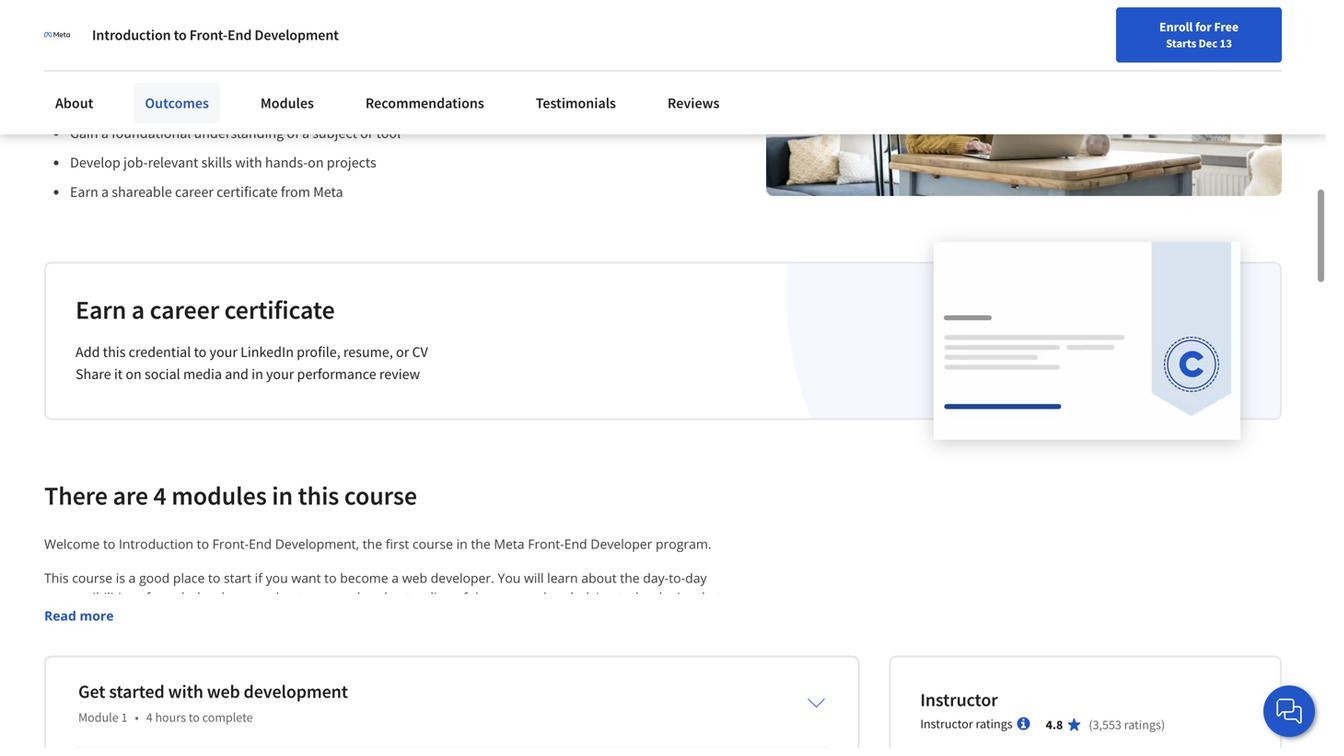 Task type: describe. For each thing, give the bounding box(es) containing it.
earn a career certificate
[[76, 294, 335, 326]]

more
[[80, 608, 114, 625]]

the right by
[[62, 744, 82, 749]]

such
[[406, 686, 434, 703]]

will down good
[[148, 609, 168, 626]]

development,
[[275, 536, 359, 553]]

relevant
[[148, 154, 198, 172]]

0 horizontal spatial easy
[[655, 686, 682, 703]]

to left practice at bottom
[[674, 667, 686, 684]]

starts
[[1166, 36, 1197, 51]]

developer.
[[431, 570, 494, 587]]

the left day-
[[620, 570, 640, 587]]

if
[[255, 570, 262, 587]]

the down developer.
[[471, 589, 491, 607]]

modules
[[261, 94, 314, 112]]

in up development,
[[272, 480, 293, 512]]

tool
[[376, 124, 401, 142]]

•
[[135, 710, 139, 726]]

or inside add this credential to your linkedin profile, resume, or cv share it on social media and in your performance review
[[396, 343, 409, 362]]

place
[[173, 570, 205, 587]]

certificate.
[[492, 58, 559, 76]]

1 vertical spatial introduction
[[119, 536, 193, 553]]

of down developer.
[[455, 589, 467, 607]]

1 horizontal spatial you
[[122, 609, 145, 626]]

shareable
[[112, 183, 172, 201]]

and up bootstrap
[[489, 667, 512, 684]]

to inside add this credential to your linkedin profile, resume, or cv share it on social media and in your performance review
[[194, 343, 207, 362]]

and up react
[[541, 667, 564, 684]]

a down the want
[[305, 589, 312, 607]]

experts
[[281, 95, 327, 113]]

started
[[109, 681, 165, 704]]

well
[[625, 609, 648, 626]]

reviews
[[668, 94, 720, 112]]

1 vertical spatial your
[[266, 365, 294, 384]]

development inside get started with web development module 1 • 4 hours to complete
[[244, 681, 348, 704]]

projects
[[327, 154, 376, 172]]

to up general
[[324, 570, 337, 587]]

outcomes
[[145, 94, 209, 112]]

4 inside get started with web development module 1 • 4 hours to complete
[[146, 710, 153, 726]]

them.
[[44, 686, 79, 703]]

0 vertical spatial introduced
[[98, 667, 164, 684]]

be up "experiences."
[[160, 686, 175, 703]]

you'll
[[235, 58, 269, 76]]

chat with us image
[[1275, 697, 1304, 727]]

foundational
[[112, 124, 191, 142]]

social
[[145, 365, 180, 384]]

ui
[[315, 686, 328, 703]]

html
[[450, 667, 485, 684]]

of down good
[[138, 589, 150, 607]]

13
[[1220, 36, 1232, 51]]

0 vertical spatial easy
[[701, 609, 728, 626]]

0 horizontal spatial ratings
[[976, 716, 1013, 733]]

enroll for free starts dec 13
[[1160, 18, 1239, 51]]

0 horizontal spatial you
[[83, 686, 106, 703]]

be down complete
[[246, 744, 261, 749]]

of inside this course is part of the meta front-end developer professional certificate when you enroll in this course, you'll also be enrolled in this professional certificate.
[[158, 36, 170, 54]]

power
[[725, 589, 763, 607]]

1 vertical spatial professional
[[413, 58, 489, 76]]

a left good
[[129, 570, 136, 587]]

opportunities
[[589, 667, 671, 684]]

0 vertical spatial certificate
[[217, 183, 278, 201]]

react
[[544, 686, 577, 703]]

want
[[291, 570, 321, 587]]

0 horizontal spatial get
[[283, 589, 301, 607]]

concepts
[[137, 95, 192, 113]]

testimonials
[[536, 94, 616, 112]]

also inside this course is a good place to start if you want to become a web developer. you will learn about the day-to-day responsibilities of a web developer and get a general understanding of the core and underlying technologies that power the internet. you will learn how front-end developers create websites and applications that work well and are easy to maintain. you'll be introduced to the core web development technologies like html and css and get opportunities to practice using them. you will also be introduced to modern ui frameworks such as bootstrap and react that make it easy to create interactive user experiences. by the end of the course, you will be a
[[132, 686, 156, 703]]

a down good
[[154, 589, 161, 607]]

in up developer.
[[456, 536, 468, 553]]

introduction to front-end development
[[92, 26, 339, 44]]

skills
[[201, 154, 232, 172]]

meta front-end developer professional certificate link
[[196, 36, 511, 54]]

media
[[183, 365, 222, 384]]

to-
[[669, 570, 685, 587]]

to up place
[[197, 536, 209, 553]]

coursera career certificate image
[[934, 242, 1241, 440]]

enrolled
[[318, 58, 370, 76]]

about
[[581, 570, 617, 587]]

modern
[[263, 686, 311, 703]]

( 3,553 ratings )
[[1089, 717, 1165, 734]]

will down complete
[[223, 744, 243, 749]]

how
[[206, 609, 231, 626]]

applications
[[488, 609, 560, 626]]

learn
[[70, 95, 105, 113]]

bootstrap
[[455, 686, 514, 703]]

welcome
[[44, 536, 100, 553]]

development
[[255, 26, 339, 44]]

about
[[55, 94, 93, 112]]

make
[[608, 686, 641, 703]]

you'll
[[44, 667, 76, 684]]

developers
[[295, 609, 362, 626]]

course, inside this course is a good place to start if you want to become a web developer. you will learn about the day-to-day responsibilities of a web developer and get a general understanding of the core and underlying technologies that power the internet. you will learn how front-end developers create websites and applications that work well and are easy to maintain. you'll be introduced to the core web development technologies like html and css and get opportunities to practice using them. you will also be introduced to modern ui frameworks such as bootstrap and react that make it easy to create interactive user experiences. by the end of the course, you will be a
[[150, 744, 194, 749]]

1 horizontal spatial from
[[281, 183, 310, 201]]

css
[[515, 667, 537, 684]]

course up the welcome to introduction to front-end development, the first course in the meta front-end developer program.
[[344, 480, 417, 512]]

to inside get started with web development module 1 • 4 hours to complete
[[189, 710, 200, 726]]

and down developer.
[[462, 609, 485, 626]]

(
[[1089, 717, 1093, 734]]

1 horizontal spatial on
[[308, 154, 324, 172]]

hours
[[155, 710, 186, 726]]

this course is a good place to start if you want to become a web developer. you will learn about the day-to-day responsibilities of a web developer and get a general understanding of the core and underlying technologies that power the internet. you will learn how front-end developers create websites and applications that work well and are easy to maintain. you'll be introduced to the core web development technologies like html and css and get opportunities to practice using them. you will also be introduced to modern ui frameworks such as bootstrap and react that make it easy to create interactive user experiences. by the end of the course, you will be a
[[44, 570, 776, 749]]

is for part
[[117, 36, 127, 54]]

hands-
[[265, 154, 308, 172]]

the up developer.
[[471, 536, 491, 553]]

this up recommendations link
[[387, 58, 410, 76]]

front- up "start"
[[212, 536, 249, 553]]

when
[[44, 58, 79, 76]]

maintain.
[[44, 628, 101, 645]]

0 horizontal spatial understanding
[[194, 124, 284, 142]]

0 vertical spatial career
[[175, 183, 214, 201]]

the down •
[[127, 744, 147, 749]]

0 vertical spatial introduction
[[92, 26, 171, 44]]

cv
[[412, 343, 428, 362]]

course inside this course is part of the meta front-end developer professional certificate when you enroll in this course, you'll also be enrolled in this professional certificate.
[[73, 36, 114, 54]]

to right part
[[174, 26, 187, 44]]

end up about
[[564, 536, 587, 553]]

the up maintain.
[[44, 609, 64, 626]]

1 vertical spatial career
[[150, 294, 219, 326]]

for
[[1195, 18, 1212, 35]]

gain
[[70, 124, 98, 142]]

in down meta front-end developer professional certificate link
[[373, 58, 384, 76]]

first
[[386, 536, 409, 553]]

1 horizontal spatial learn
[[547, 570, 578, 587]]

to left modern
[[248, 686, 260, 703]]

0 vertical spatial end
[[269, 609, 292, 626]]

to up developer
[[208, 570, 220, 587]]

1 horizontal spatial ratings
[[1124, 717, 1161, 734]]

this course is part of the meta front-end developer professional certificate when you enroll in this course, you'll also be enrolled in this professional certificate.
[[44, 36, 559, 76]]

outcomes link
[[134, 83, 220, 123]]

frameworks
[[331, 686, 403, 703]]

1 horizontal spatial get
[[567, 667, 586, 684]]

on inside add this credential to your linkedin profile, resume, or cv share it on social media and in your performance review
[[126, 365, 142, 384]]

this for this course is part of the meta front-end developer professional certificate when you enroll in this course, you'll also be enrolled in this professional certificate.
[[44, 36, 70, 54]]

a down develop
[[101, 183, 109, 201]]

1 vertical spatial that
[[564, 609, 588, 626]]

develop job-relevant skills with hands-on projects
[[70, 154, 376, 172]]

0 horizontal spatial create
[[365, 609, 402, 626]]

linkedin
[[240, 343, 294, 362]]

there
[[44, 480, 108, 512]]

to up "experiences."
[[167, 667, 179, 684]]

recommendations link
[[354, 83, 495, 123]]

credential
[[129, 343, 191, 362]]

to right welcome
[[103, 536, 115, 553]]

front-
[[235, 609, 269, 626]]

instructor for instructor
[[920, 689, 998, 712]]

1 vertical spatial introduced
[[178, 686, 244, 703]]

0 vertical spatial 4
[[153, 480, 166, 512]]

0 vertical spatial professional
[[364, 36, 442, 54]]

1 vertical spatial developer
[[591, 536, 652, 553]]

like
[[426, 667, 447, 684]]

modules link
[[249, 83, 325, 123]]

enroll
[[108, 58, 144, 76]]

experiences.
[[141, 705, 216, 723]]

2 vertical spatial meta
[[494, 536, 525, 553]]

of down 1
[[112, 744, 124, 749]]

practice
[[690, 667, 737, 684]]

recommendations
[[366, 94, 484, 112]]

course right first
[[413, 536, 453, 553]]

2 vertical spatial you
[[197, 744, 220, 749]]

0 vertical spatial that
[[697, 589, 721, 607]]

as
[[438, 686, 451, 703]]



Task type: locate. For each thing, give the bounding box(es) containing it.
)
[[1161, 717, 1165, 734]]

get up react
[[567, 667, 586, 684]]

front- right part
[[190, 26, 228, 44]]

is inside this course is part of the meta front-end developer professional certificate when you enroll in this course, you'll also be enrolled in this professional certificate.
[[117, 36, 127, 54]]

0 vertical spatial also
[[272, 58, 297, 76]]

on
[[308, 154, 324, 172], [126, 365, 142, 384]]

the inside this course is part of the meta front-end developer professional certificate when you enroll in this course, you'll also be enrolled in this professional certificate.
[[173, 36, 194, 54]]

0 horizontal spatial introduced
[[98, 667, 164, 684]]

understanding
[[194, 124, 284, 142], [364, 589, 452, 607]]

certificate
[[217, 183, 278, 201], [224, 294, 335, 326]]

0 vertical spatial your
[[210, 343, 238, 362]]

your down linkedin
[[266, 365, 294, 384]]

1 horizontal spatial with
[[235, 154, 262, 172]]

and down if
[[256, 589, 279, 607]]

of up hands-
[[287, 124, 299, 142]]

0 vertical spatial instructor
[[920, 689, 998, 712]]

develop
[[70, 154, 120, 172]]

with inside get started with web development module 1 • 4 hours to complete
[[168, 681, 203, 704]]

2 vertical spatial you
[[83, 686, 106, 703]]

this up outcomes
[[161, 58, 184, 76]]

module
[[78, 710, 119, 726]]

you inside this course is part of the meta front-end developer professional certificate when you enroll in this course, you'll also be enrolled in this professional certificate.
[[82, 58, 105, 76]]

1 vertical spatial create
[[701, 686, 739, 703]]

1 vertical spatial end
[[85, 744, 109, 749]]

or left cv in the top left of the page
[[396, 343, 409, 362]]

from down hands-
[[281, 183, 310, 201]]

of
[[158, 36, 170, 54], [287, 124, 299, 142], [138, 589, 150, 607], [455, 589, 467, 607], [112, 744, 124, 749]]

1 instructor from the top
[[920, 689, 998, 712]]

0 horizontal spatial with
[[168, 681, 203, 704]]

reviews link
[[657, 83, 731, 123]]

responsibilities
[[44, 589, 135, 607]]

development inside this course is a good place to start if you want to become a web developer. you will learn about the day-to-day responsibilities of a web developer and get a general understanding of the core and underlying technologies that power the internet. you will learn how front-end developers create websites and applications that work well and are easy to maintain. you'll be introduced to the core web development technologies like html and css and get opportunities to practice using them. you will also be introduced to modern ui frameworks such as bootstrap and react that make it easy to create interactive user experiences. by the end of the course, you will be a
[[264, 667, 343, 684]]

day
[[685, 570, 707, 587]]

from up gain a foundational understanding of a subject or tool at the left
[[195, 95, 224, 113]]

modules
[[172, 480, 267, 512]]

and inside add this credential to your linkedin profile, resume, or cv share it on social media and in your performance review
[[225, 365, 249, 384]]

in inside add this credential to your linkedin profile, resume, or cv share it on social media and in your performance review
[[252, 365, 263, 384]]

0 vertical spatial core
[[494, 589, 520, 607]]

1 vertical spatial core
[[206, 667, 232, 684]]

are inside this course is a good place to start if you want to become a web developer. you will learn about the day-to-day responsibilities of a web developer and get a general understanding of the core and underlying technologies that power the internet. you will learn how front-end developers create websites and applications that work well and are easy to maintain. you'll be introduced to the core web development technologies like html and css and get opportunities to practice using them. you will also be introduced to modern ui frameworks such as bootstrap and react that make it easy to create interactive user experiences. by the end of the course, you will be a
[[678, 609, 698, 626]]

day-
[[643, 570, 669, 587]]

introduced up user
[[98, 667, 164, 684]]

1 vertical spatial get
[[567, 667, 586, 684]]

1 vertical spatial are
[[678, 609, 698, 626]]

0 horizontal spatial meta
[[196, 36, 227, 54]]

1 horizontal spatial meta
[[313, 183, 343, 201]]

1 vertical spatial 4
[[146, 710, 153, 726]]

2 horizontal spatial meta
[[494, 536, 525, 553]]

read more
[[44, 608, 114, 625]]

the left first
[[363, 536, 382, 553]]

0 vertical spatial with
[[235, 154, 262, 172]]

development up modern
[[264, 667, 343, 684]]

1 vertical spatial this
[[44, 570, 69, 587]]

developer up about
[[591, 536, 652, 553]]

welcome to introduction to front-end development, the first course in the meta front-end developer program.
[[44, 536, 718, 553]]

0 vertical spatial you
[[82, 58, 105, 76]]

1 horizontal spatial core
[[494, 589, 520, 607]]

professional up recommendations
[[364, 36, 442, 54]]

of right part
[[158, 36, 170, 54]]

0 horizontal spatial core
[[206, 667, 232, 684]]

1 horizontal spatial you
[[197, 744, 220, 749]]

0 vertical spatial technologies
[[618, 589, 694, 607]]

your up "media"
[[210, 343, 238, 362]]

share
[[76, 365, 111, 384]]

0 horizontal spatial on
[[126, 365, 142, 384]]

be right you'll
[[79, 667, 94, 684]]

0 horizontal spatial developer
[[296, 36, 361, 54]]

learn left how
[[171, 609, 202, 626]]

introduced up complete
[[178, 686, 244, 703]]

show notifications image
[[1112, 23, 1134, 45]]

1 horizontal spatial it
[[644, 686, 652, 703]]

menu item
[[974, 18, 1093, 78]]

a right 'gain'
[[101, 124, 109, 142]]

front- inside this course is part of the meta front-end developer professional certificate when you enroll in this course, you'll also be enrolled in this professional certificate.
[[230, 36, 269, 54]]

you right if
[[266, 570, 288, 587]]

0 vertical spatial get
[[283, 589, 301, 607]]

1 vertical spatial it
[[644, 686, 652, 703]]

to right hours
[[189, 710, 200, 726]]

0 horizontal spatial or
[[360, 124, 373, 142]]

1 vertical spatial is
[[116, 570, 125, 587]]

or
[[360, 124, 373, 142], [396, 343, 409, 362]]

introduced
[[98, 667, 164, 684], [178, 686, 244, 703]]

professional
[[364, 36, 442, 54], [413, 58, 489, 76]]

on down subject
[[308, 154, 324, 172]]

1 vertical spatial earn
[[76, 294, 126, 326]]

introduction up enroll
[[92, 26, 171, 44]]

0 vertical spatial from
[[195, 95, 224, 113]]

0 vertical spatial you
[[498, 570, 521, 587]]

your
[[210, 343, 238, 362], [266, 365, 294, 384]]

it inside this course is a good place to start if you want to become a web developer. you will learn about the day-to-day responsibilities of a web developer and get a general understanding of the core and underlying technologies that power the internet. you will learn how front-end developers create websites and applications that work well and are easy to maintain. you'll be introduced to the core web development technologies like html and css and get opportunities to practice using them. you will also be introduced to modern ui frameworks such as bootstrap and react that make it easy to create interactive user experiences. by the end of the course, you will be a
[[644, 686, 652, 703]]

earn a shareable career certificate from meta
[[70, 183, 343, 201]]

core up applications
[[494, 589, 520, 607]]

1 horizontal spatial understanding
[[364, 589, 452, 607]]

2 this from the top
[[44, 570, 69, 587]]

0 horizontal spatial technologies
[[347, 667, 423, 684]]

0 vertical spatial meta
[[196, 36, 227, 54]]

course, inside this course is part of the meta front-end developer professional certificate when you enroll in this course, you'll also be enrolled in this professional certificate.
[[187, 58, 232, 76]]

developer up enrolled
[[296, 36, 361, 54]]

underlying
[[550, 589, 614, 607]]

technologies down day-
[[618, 589, 694, 607]]

you up applications
[[498, 570, 521, 587]]

1 horizontal spatial your
[[266, 365, 294, 384]]

course, down hours
[[150, 744, 194, 749]]

0 vertical spatial understanding
[[194, 124, 284, 142]]

the
[[173, 36, 194, 54], [363, 536, 382, 553], [471, 536, 491, 553], [620, 570, 640, 587], [471, 589, 491, 607], [44, 609, 64, 626], [183, 667, 202, 684], [62, 744, 82, 749], [127, 744, 147, 749]]

get
[[78, 681, 105, 704]]

1 horizontal spatial create
[[701, 686, 739, 703]]

0 vertical spatial developer
[[296, 36, 361, 54]]

it inside add this credential to your linkedin profile, resume, or cv share it on social media and in your performance review
[[114, 365, 123, 384]]

general
[[315, 589, 360, 607]]

a left subject
[[302, 124, 309, 142]]

end down module
[[85, 744, 109, 749]]

1 horizontal spatial introduced
[[178, 686, 244, 703]]

will up applications
[[524, 570, 544, 587]]

free
[[1214, 18, 1239, 35]]

gain a foundational understanding of a subject or tool
[[70, 124, 401, 142]]

this for this course is a good place to start if you want to become a web developer. you will learn about the day-to-day responsibilities of a web developer and get a general understanding of the core and underlying technologies that power the internet. you will learn how front-end developers create websites and applications that work well and are easy to maintain. you'll be introduced to the core web development technologies like html and css and get opportunities to practice using them. you will also be introduced to modern ui frameworks such as bootstrap and react that make it easy to create interactive user experiences. by the end of the course, you will be a
[[44, 570, 69, 587]]

that down underlying
[[564, 609, 588, 626]]

0 horizontal spatial from
[[195, 95, 224, 113]]

0 vertical spatial or
[[360, 124, 373, 142]]

add
[[76, 343, 100, 362]]

to down power
[[731, 609, 744, 626]]

websites
[[406, 609, 458, 626]]

1 vertical spatial or
[[396, 343, 409, 362]]

understanding up websites
[[364, 589, 452, 607]]

there are 4 modules in this course
[[44, 480, 417, 512]]

1 horizontal spatial or
[[396, 343, 409, 362]]

testimonials link
[[525, 83, 627, 123]]

internet.
[[67, 609, 119, 626]]

create
[[365, 609, 402, 626], [701, 686, 739, 703]]

understanding inside this course is a good place to start if you want to become a web developer. you will learn about the day-to-day responsibilities of a web developer and get a general understanding of the core and underlying technologies that power the internet. you will learn how front-end developers create websites and applications that work well and are easy to maintain. you'll be introduced to the core web development technologies like html and css and get opportunities to practice using them. you will also be introduced to modern ui frameworks such as bootstrap and react that make it easy to create interactive user experiences. by the end of the course, you will be a
[[364, 589, 452, 607]]

web
[[402, 570, 427, 587], [164, 589, 189, 607], [235, 667, 261, 684], [207, 681, 240, 704]]

end inside this course is part of the meta front-end developer professional certificate when you enroll in this course, you'll also be enrolled in this professional certificate.
[[269, 36, 293, 54]]

in
[[147, 58, 158, 76], [373, 58, 384, 76], [252, 365, 263, 384], [272, 480, 293, 512], [456, 536, 468, 553]]

2 instructor from the top
[[920, 716, 973, 733]]

meta up learn new concepts from industry experts
[[196, 36, 227, 54]]

0 horizontal spatial are
[[113, 480, 148, 512]]

developer
[[193, 589, 253, 607]]

1 vertical spatial you
[[266, 570, 288, 587]]

developer inside this course is part of the meta front-end developer professional certificate when you enroll in this course, you'll also be enrolled in this professional certificate.
[[296, 36, 361, 54]]

career
[[175, 183, 214, 201], [150, 294, 219, 326]]

a up credential
[[131, 294, 145, 326]]

course, down the introduction to front-end development
[[187, 58, 232, 76]]

this right 'add'
[[103, 343, 126, 362]]

this inside add this credential to your linkedin profile, resume, or cv share it on social media and in your performance review
[[103, 343, 126, 362]]

ratings right 3,553
[[1124, 717, 1161, 734]]

instructor ratings
[[920, 716, 1013, 733]]

with up "experiences."
[[168, 681, 203, 704]]

career up credential
[[150, 294, 219, 326]]

1 horizontal spatial technologies
[[618, 589, 694, 607]]

1 horizontal spatial are
[[678, 609, 698, 626]]

is left good
[[116, 570, 125, 587]]

will up user
[[109, 686, 129, 703]]

program.
[[656, 536, 712, 553]]

start
[[224, 570, 251, 587]]

1 vertical spatial you
[[122, 609, 145, 626]]

0 vertical spatial are
[[113, 480, 148, 512]]

course
[[73, 36, 114, 54], [344, 480, 417, 512], [413, 536, 453, 553], [72, 570, 113, 587]]

1 vertical spatial on
[[126, 365, 142, 384]]

and right well
[[652, 609, 675, 626]]

0 horizontal spatial your
[[210, 343, 238, 362]]

performance
[[297, 365, 376, 384]]

understanding down industry
[[194, 124, 284, 142]]

1 vertical spatial learn
[[171, 609, 202, 626]]

get started with web development module 1 • 4 hours to complete
[[78, 681, 348, 726]]

1 vertical spatial certificate
[[224, 294, 335, 326]]

0 horizontal spatial learn
[[171, 609, 202, 626]]

to
[[174, 26, 187, 44], [194, 343, 207, 362], [103, 536, 115, 553], [197, 536, 209, 553], [208, 570, 220, 587], [324, 570, 337, 587], [731, 609, 744, 626], [167, 667, 179, 684], [674, 667, 686, 684], [248, 686, 260, 703], [686, 686, 698, 703], [189, 710, 200, 726]]

0 vertical spatial on
[[308, 154, 324, 172]]

technologies
[[618, 589, 694, 607], [347, 667, 423, 684]]

dec
[[1199, 36, 1218, 51]]

earn down develop
[[70, 183, 98, 201]]

learn new concepts from industry experts
[[70, 95, 327, 113]]

and right "media"
[[225, 365, 249, 384]]

on left social
[[126, 365, 142, 384]]

new
[[108, 95, 134, 113]]

meta for the
[[196, 36, 227, 54]]

1 horizontal spatial developer
[[591, 536, 652, 553]]

1 vertical spatial from
[[281, 183, 310, 201]]

about link
[[44, 83, 104, 123]]

this down welcome
[[44, 570, 69, 587]]

end down the want
[[269, 609, 292, 626]]

None search field
[[263, 12, 566, 48]]

this up the when
[[44, 36, 70, 54]]

1
[[121, 710, 127, 726]]

job-
[[123, 154, 148, 172]]

1 vertical spatial instructor
[[920, 716, 973, 733]]

1 vertical spatial easy
[[655, 686, 682, 703]]

you up module
[[83, 686, 106, 703]]

this inside this course is a good place to start if you want to become a web developer. you will learn about the day-to-day responsibilities of a web developer and get a general understanding of the core and underlying technologies that power the internet. you will learn how front-end developers create websites and applications that work well and are easy to maintain. you'll be introduced to the core web development technologies like html and css and get opportunities to practice using them. you will also be introduced to modern ui frameworks such as bootstrap and react that make it easy to create interactive user experiences. by the end of the course, you will be a
[[44, 570, 69, 587]]

0 horizontal spatial also
[[132, 686, 156, 703]]

industry
[[227, 95, 278, 113]]

career down relevant
[[175, 183, 214, 201]]

0 vertical spatial is
[[117, 36, 127, 54]]

0 vertical spatial earn
[[70, 183, 98, 201]]

end up you'll
[[228, 26, 252, 44]]

resume,
[[343, 343, 393, 362]]

2 vertical spatial that
[[580, 686, 604, 703]]

end
[[228, 26, 252, 44], [269, 36, 293, 54], [249, 536, 272, 553], [564, 536, 587, 553]]

it right share
[[114, 365, 123, 384]]

read more button
[[44, 607, 114, 626]]

in down part
[[147, 58, 158, 76]]

course inside this course is a good place to start if you want to become a web developer. you will learn about the day-to-day responsibilities of a web developer and get a general understanding of the core and underlying technologies that power the internet. you will learn how front-end developers create websites and applications that work well and are easy to maintain. you'll be introduced to the core web development technologies like html and css and get opportunities to practice using them. you will also be introduced to modern ui frameworks such as bootstrap and react that make it easy to create interactive user experiences. by the end of the course, you will be a
[[72, 570, 113, 587]]

end up if
[[249, 536, 272, 553]]

subject
[[312, 124, 357, 142]]

this up development,
[[298, 480, 339, 512]]

learn
[[547, 570, 578, 587], [171, 609, 202, 626]]

a right become
[[392, 570, 399, 587]]

that down day
[[697, 589, 721, 607]]

interactive
[[44, 705, 107, 723]]

be inside this course is part of the meta front-end developer professional certificate when you enroll in this course, you'll also be enrolled in this professional certificate.
[[300, 58, 315, 76]]

or left tool
[[360, 124, 373, 142]]

this inside this course is part of the meta front-end developer professional certificate when you enroll in this course, you'll also be enrolled in this professional certificate.
[[44, 36, 70, 54]]

is for a
[[116, 570, 125, 587]]

easy down power
[[701, 609, 728, 626]]

1 horizontal spatial also
[[272, 58, 297, 76]]

easy down opportunities
[[655, 686, 682, 703]]

to down practice at bottom
[[686, 686, 698, 703]]

also
[[272, 58, 297, 76], [132, 686, 156, 703]]

meta inside this course is part of the meta front-end developer professional certificate when you enroll in this course, you'll also be enrolled in this professional certificate.
[[196, 36, 227, 54]]

the up "experiences."
[[183, 667, 202, 684]]

is inside this course is a good place to start if you want to become a web developer. you will learn about the day-to-day responsibilities of a web developer and get a general understanding of the core and underlying technologies that power the internet. you will learn how front-end developers create websites and applications that work well and are easy to maintain. you'll be introduced to the core web development technologies like html and css and get opportunities to practice using them. you will also be introduced to modern ui frameworks such as bootstrap and react that make it easy to create interactive user experiences. by the end of the course, you will be a
[[116, 570, 125, 587]]

to up "media"
[[194, 343, 207, 362]]

1 vertical spatial course,
[[150, 744, 194, 749]]

part
[[130, 36, 155, 54]]

meta for from
[[313, 183, 343, 201]]

good
[[139, 570, 170, 587]]

coursera image
[[22, 15, 139, 44]]

earn for earn a career certificate
[[76, 294, 126, 326]]

instructor for instructor ratings
[[920, 716, 973, 733]]

introduction up good
[[119, 536, 193, 553]]

earn for earn a shareable career certificate from meta
[[70, 183, 98, 201]]

learn up underlying
[[547, 570, 578, 587]]

and up applications
[[524, 589, 547, 607]]

0 vertical spatial course,
[[187, 58, 232, 76]]

0 vertical spatial create
[[365, 609, 402, 626]]

ratings left 4.8
[[976, 716, 1013, 733]]

front- up underlying
[[528, 536, 564, 553]]

0 vertical spatial learn
[[547, 570, 578, 587]]

1 horizontal spatial end
[[269, 609, 292, 626]]

get down the want
[[283, 589, 301, 607]]

the right part
[[173, 36, 194, 54]]

is left part
[[117, 36, 127, 54]]

meta image
[[44, 22, 70, 48]]

easy
[[701, 609, 728, 626], [655, 686, 682, 703]]

also inside this course is part of the meta front-end developer professional certificate when you enroll in this course, you'll also be enrolled in this professional certificate.
[[272, 58, 297, 76]]

0 vertical spatial this
[[44, 36, 70, 54]]

from
[[195, 95, 224, 113], [281, 183, 310, 201]]

1 vertical spatial also
[[132, 686, 156, 703]]

read
[[44, 608, 76, 625]]

using
[[741, 667, 773, 684]]

be down development
[[300, 58, 315, 76]]

introduction
[[92, 26, 171, 44], [119, 536, 193, 553]]

complete
[[202, 710, 253, 726]]

also up •
[[132, 686, 156, 703]]

1 vertical spatial meta
[[313, 183, 343, 201]]

ratings
[[976, 716, 1013, 733], [1124, 717, 1161, 734]]

web inside get started with web development module 1 • 4 hours to complete
[[207, 681, 240, 704]]

you
[[498, 570, 521, 587], [122, 609, 145, 626], [83, 686, 106, 703]]

1 this from the top
[[44, 36, 70, 54]]

enroll
[[1160, 18, 1193, 35]]

1 vertical spatial technologies
[[347, 667, 423, 684]]

earn up 'add'
[[76, 294, 126, 326]]

and down css
[[517, 686, 540, 703]]

certificate up linkedin
[[224, 294, 335, 326]]

0 horizontal spatial it
[[114, 365, 123, 384]]



Task type: vqa. For each thing, say whether or not it's contained in the screenshot.
USING
yes



